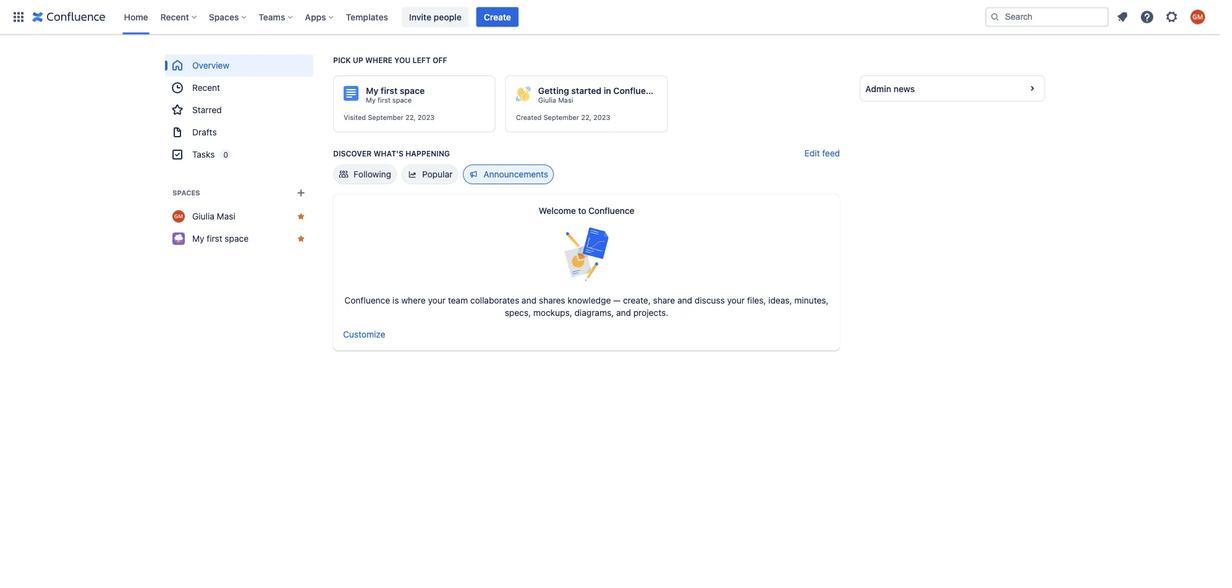 Task type: describe. For each thing, give the bounding box(es) containing it.
is
[[393, 295, 399, 305]]

news
[[894, 83, 915, 94]]

team
[[448, 295, 468, 305]]

my first space my first space
[[366, 86, 425, 104]]

giulia masi
[[192, 211, 236, 221]]

mockups,
[[534, 308, 572, 318]]

confluence inside confluence is where your team collaborates and shares knowledge — create, share and discuss your files, ideas, minutes, specs, mockups, diagrams, and projects.
[[345, 295, 390, 305]]

create a space image
[[294, 186, 309, 200]]

0 horizontal spatial spaces
[[173, 189, 200, 197]]

getting
[[538, 86, 569, 96]]

help icon image
[[1140, 10, 1155, 24]]

files,
[[747, 295, 766, 305]]

customize
[[343, 329, 385, 339]]

where for your
[[401, 295, 426, 305]]

spaces button
[[205, 7, 251, 27]]

knowledge
[[568, 295, 611, 305]]

drafts
[[192, 127, 217, 137]]

22, for first
[[406, 113, 416, 122]]

confluence is where your team collaborates and shares knowledge — create, share and discuss your files, ideas, minutes, specs, mockups, diagrams, and projects.
[[345, 295, 829, 318]]

invite people button
[[402, 7, 469, 27]]

home
[[124, 12, 148, 22]]

my for my first space my first space
[[366, 86, 379, 96]]

masi inside getting started in confluence giulia masi
[[558, 96, 574, 104]]

pick
[[333, 56, 351, 64]]

tasks
[[192, 149, 215, 160]]

1 vertical spatial giulia masi link
[[165, 205, 314, 228]]

1 horizontal spatial and
[[617, 308, 631, 318]]

invite
[[409, 12, 432, 22]]

group containing overview
[[165, 54, 314, 166]]

visited
[[344, 113, 366, 122]]

customize link
[[343, 329, 385, 339]]

templates link
[[342, 7, 392, 27]]

you
[[395, 56, 411, 64]]

starred link
[[165, 99, 314, 121]]

share
[[653, 295, 675, 305]]

announcements button
[[463, 164, 554, 184]]

what's
[[374, 149, 404, 158]]

created
[[516, 113, 542, 122]]

settings icon image
[[1165, 10, 1180, 24]]

create,
[[623, 295, 651, 305]]

diagrams,
[[575, 308, 614, 318]]

2023 for space
[[418, 113, 435, 122]]

1 vertical spatial confluence
[[589, 205, 635, 216]]

specs,
[[505, 308, 531, 318]]

unstar this space image
[[296, 234, 306, 244]]

admin news button
[[861, 76, 1045, 101]]

appswitcher icon image
[[11, 10, 26, 24]]

announcements
[[484, 169, 549, 179]]

apps button
[[301, 7, 339, 27]]

discover
[[333, 149, 372, 158]]

apps
[[305, 12, 326, 22]]

2 your from the left
[[728, 295, 745, 305]]

off
[[433, 56, 447, 64]]

0 vertical spatial my first space link
[[366, 96, 412, 105]]

welcome to confluence
[[539, 205, 635, 216]]

popular
[[422, 169, 453, 179]]

edit feed
[[805, 148, 840, 158]]



Task type: vqa. For each thing, say whether or not it's contained in the screenshot.
Recent within popup button
yes



Task type: locate. For each thing, give the bounding box(es) containing it.
getting started in confluence giulia masi
[[538, 86, 661, 104]]

recent link
[[165, 77, 314, 99]]

2023
[[418, 113, 435, 122], [594, 113, 611, 122]]

spaces inside popup button
[[209, 12, 239, 22]]

my down the giulia masi
[[192, 233, 204, 244]]

my up 'visited september 22, 2023'
[[366, 86, 379, 96]]

your profile and preferences image
[[1191, 10, 1206, 24]]

0 horizontal spatial recent
[[161, 12, 189, 22]]

confluence right to
[[589, 205, 635, 216]]

—
[[614, 295, 621, 305]]

1 september from the left
[[368, 113, 404, 122]]

recent right home
[[161, 12, 189, 22]]

1 your from the left
[[428, 295, 446, 305]]

2 vertical spatial confluence
[[345, 295, 390, 305]]

0 vertical spatial spaces
[[209, 12, 239, 22]]

:wave: image
[[516, 87, 531, 101]]

recent up starred
[[192, 83, 220, 93]]

where for you
[[365, 56, 393, 64]]

1 horizontal spatial giulia
[[538, 96, 557, 104]]

1 horizontal spatial where
[[401, 295, 426, 305]]

1 22, from the left
[[406, 113, 416, 122]]

22, down my first space my first space
[[406, 113, 416, 122]]

first for my first space my first space
[[381, 86, 398, 96]]

0 horizontal spatial masi
[[217, 211, 236, 221]]

admin
[[866, 83, 892, 94]]

1 horizontal spatial masi
[[558, 96, 574, 104]]

space down left
[[400, 86, 425, 96]]

teams
[[259, 12, 285, 22]]

confluence left "is"
[[345, 295, 390, 305]]

create
[[484, 12, 511, 22]]

pick up where you left off
[[333, 56, 447, 64]]

your left team
[[428, 295, 446, 305]]

recent inside recent popup button
[[161, 12, 189, 22]]

Search field
[[986, 7, 1109, 27]]

1 2023 from the left
[[418, 113, 435, 122]]

where inside confluence is where your team collaborates and shares knowledge — create, share and discuss your files, ideas, minutes, specs, mockups, diagrams, and projects.
[[401, 295, 426, 305]]

space for my first space
[[225, 233, 249, 244]]

giulia up my first space on the top
[[192, 211, 215, 221]]

22, down getting started in confluence giulia masi
[[581, 113, 592, 122]]

space down the giulia masi
[[225, 233, 249, 244]]

september down my first space my first space
[[368, 113, 404, 122]]

overview
[[192, 60, 230, 70]]

spaces
[[209, 12, 239, 22], [173, 189, 200, 197]]

invite people
[[409, 12, 462, 22]]

1 vertical spatial where
[[401, 295, 426, 305]]

2 horizontal spatial and
[[678, 295, 693, 305]]

visited september 22, 2023
[[344, 113, 435, 122]]

edit feed button
[[805, 147, 840, 160]]

0 horizontal spatial my first space link
[[165, 228, 314, 250]]

1 vertical spatial giulia
[[192, 211, 215, 221]]

happening
[[406, 149, 450, 158]]

popular button
[[402, 164, 458, 184]]

1 horizontal spatial recent
[[192, 83, 220, 93]]

where right "is"
[[401, 295, 426, 305]]

confluence right 'in'
[[614, 86, 661, 96]]

and up specs,
[[522, 295, 537, 305]]

where
[[365, 56, 393, 64], [401, 295, 426, 305]]

0 vertical spatial recent
[[161, 12, 189, 22]]

and down —
[[617, 308, 631, 318]]

unstar this space image
[[296, 211, 306, 221]]

giulia masi link up created september 22, 2023
[[538, 96, 574, 105]]

my first space link
[[366, 96, 412, 105], [165, 228, 314, 250]]

2 22, from the left
[[581, 113, 592, 122]]

0 horizontal spatial where
[[365, 56, 393, 64]]

september
[[368, 113, 404, 122], [544, 113, 579, 122]]

home link
[[120, 7, 152, 27]]

where right up
[[365, 56, 393, 64]]

1 horizontal spatial september
[[544, 113, 579, 122]]

edit
[[805, 148, 820, 158]]

1 vertical spatial recent
[[192, 83, 220, 93]]

2 september from the left
[[544, 113, 579, 122]]

templates
[[346, 12, 388, 22]]

my for my first space
[[192, 233, 204, 244]]

space for my first space my first space
[[400, 86, 425, 96]]

overview link
[[165, 54, 314, 77]]

0
[[223, 150, 228, 159]]

my first space link up 'visited september 22, 2023'
[[366, 96, 412, 105]]

notification icon image
[[1116, 10, 1130, 24]]

22,
[[406, 113, 416, 122], [581, 113, 592, 122]]

1 vertical spatial masi
[[217, 211, 236, 221]]

group
[[165, 54, 314, 166]]

your left files,
[[728, 295, 745, 305]]

banner containing home
[[0, 0, 1221, 35]]

created september 22, 2023
[[516, 113, 611, 122]]

spaces up the giulia masi
[[173, 189, 200, 197]]

up
[[353, 56, 363, 64]]

september for getting
[[544, 113, 579, 122]]

space
[[400, 86, 425, 96], [393, 96, 412, 104], [225, 233, 249, 244]]

confluence
[[614, 86, 661, 96], [589, 205, 635, 216], [345, 295, 390, 305]]

collaborates
[[470, 295, 520, 305]]

2023 down getting started in confluence giulia masi
[[594, 113, 611, 122]]

left
[[413, 56, 431, 64]]

1 horizontal spatial spaces
[[209, 12, 239, 22]]

my first space link down the giulia masi
[[165, 228, 314, 250]]

1 horizontal spatial 22,
[[581, 113, 592, 122]]

create link
[[477, 7, 519, 27]]

1 vertical spatial spaces
[[173, 189, 200, 197]]

0 horizontal spatial giulia
[[192, 211, 215, 221]]

0 vertical spatial masi
[[558, 96, 574, 104]]

welcome
[[539, 205, 576, 216]]

recent inside the recent link
[[192, 83, 220, 93]]

in
[[604, 86, 611, 96]]

2023 for in
[[594, 113, 611, 122]]

teams button
[[255, 7, 298, 27]]

following button
[[333, 164, 397, 184]]

starred
[[192, 105, 222, 115]]

discuss
[[695, 295, 725, 305]]

masi down 'getting' at the left of the page
[[558, 96, 574, 104]]

giulia masi link up my first space on the top
[[165, 205, 314, 228]]

0 horizontal spatial giulia masi link
[[165, 205, 314, 228]]

giulia masi link
[[538, 96, 574, 105], [165, 205, 314, 228]]

my up visited
[[366, 96, 376, 104]]

feed
[[823, 148, 840, 158]]

0 vertical spatial where
[[365, 56, 393, 64]]

admin news
[[866, 83, 915, 94]]

22, for started
[[581, 113, 592, 122]]

0 horizontal spatial 2023
[[418, 113, 435, 122]]

1 horizontal spatial giulia masi link
[[538, 96, 574, 105]]

september for my
[[368, 113, 404, 122]]

giulia inside getting started in confluence giulia masi
[[538, 96, 557, 104]]

recent button
[[157, 7, 201, 27]]

space up 'visited september 22, 2023'
[[393, 96, 412, 104]]

your
[[428, 295, 446, 305], [728, 295, 745, 305]]

confluence inside getting started in confluence giulia masi
[[614, 86, 661, 96]]

0 horizontal spatial september
[[368, 113, 404, 122]]

giulia
[[538, 96, 557, 104], [192, 211, 215, 221]]

1 horizontal spatial 2023
[[594, 113, 611, 122]]

to
[[578, 205, 586, 216]]

2023 up happening in the top of the page
[[418, 113, 435, 122]]

0 horizontal spatial 22,
[[406, 113, 416, 122]]

masi up my first space on the top
[[217, 211, 236, 221]]

1 horizontal spatial your
[[728, 295, 745, 305]]

0 vertical spatial giulia
[[538, 96, 557, 104]]

projects.
[[634, 308, 669, 318]]

following
[[354, 169, 391, 179]]

shares
[[539, 295, 566, 305]]

0 vertical spatial giulia masi link
[[538, 96, 574, 105]]

and
[[522, 295, 537, 305], [678, 295, 693, 305], [617, 308, 631, 318]]

first
[[381, 86, 398, 96], [378, 96, 391, 104], [207, 233, 222, 244]]

1 horizontal spatial my first space link
[[366, 96, 412, 105]]

0 horizontal spatial your
[[428, 295, 446, 305]]

:wave: image
[[516, 87, 531, 101]]

banner
[[0, 0, 1221, 35]]

global element
[[7, 0, 986, 34]]

recent
[[161, 12, 189, 22], [192, 83, 220, 93]]

my first space
[[192, 233, 249, 244]]

confluence image
[[32, 10, 105, 24], [32, 10, 105, 24]]

drafts link
[[165, 121, 314, 143]]

spaces right recent popup button
[[209, 12, 239, 22]]

0 horizontal spatial and
[[522, 295, 537, 305]]

1 vertical spatial my first space link
[[165, 228, 314, 250]]

minutes,
[[795, 295, 829, 305]]

search image
[[991, 12, 1001, 22]]

2 2023 from the left
[[594, 113, 611, 122]]

people
[[434, 12, 462, 22]]

and right share
[[678, 295, 693, 305]]

september down 'getting' at the left of the page
[[544, 113, 579, 122]]

first for my first space
[[207, 233, 222, 244]]

masi
[[558, 96, 574, 104], [217, 211, 236, 221]]

ideas,
[[769, 295, 792, 305]]

0 vertical spatial confluence
[[614, 86, 661, 96]]

my
[[366, 86, 379, 96], [366, 96, 376, 104], [192, 233, 204, 244]]

discover what's happening
[[333, 149, 450, 158]]

started
[[572, 86, 602, 96]]

giulia down 'getting' at the left of the page
[[538, 96, 557, 104]]



